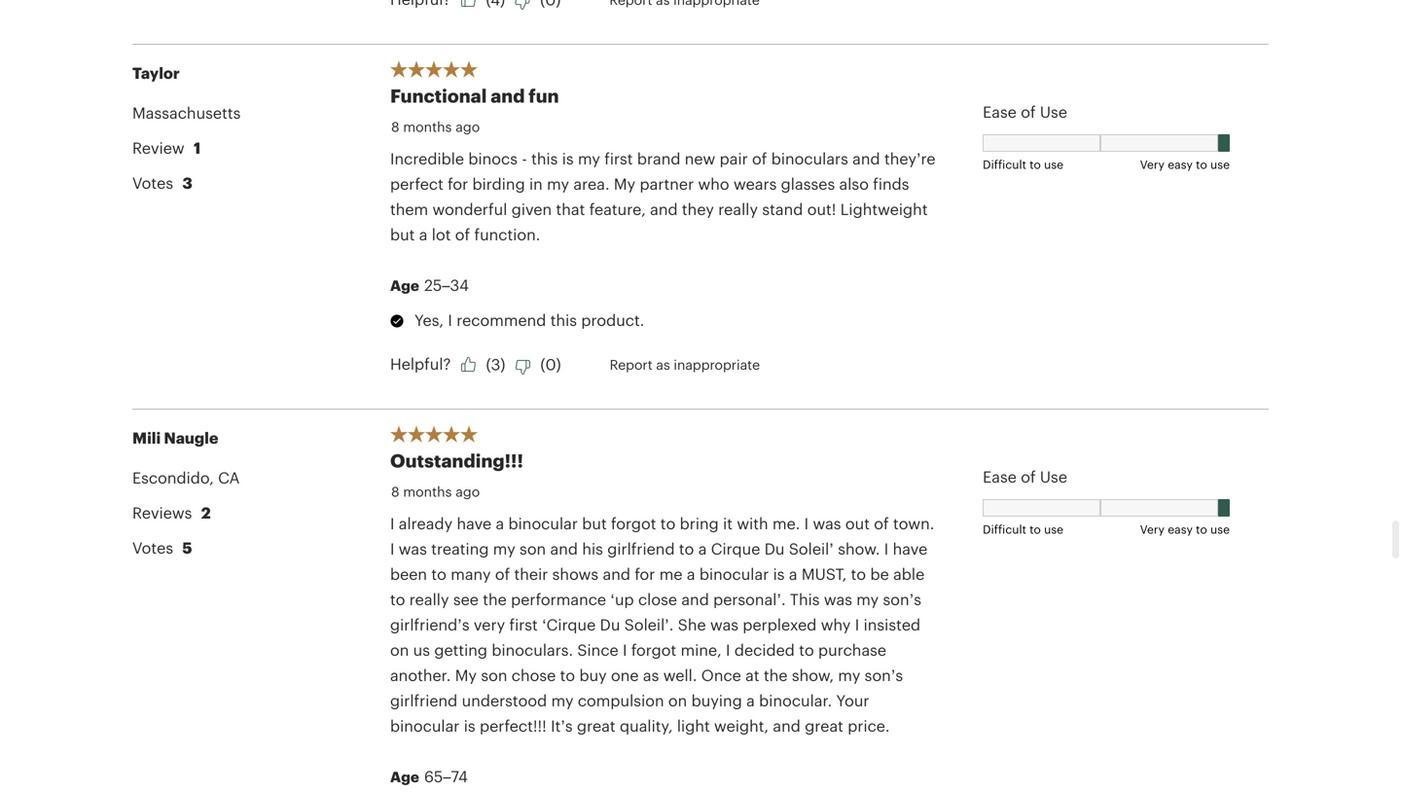 Task type: locate. For each thing, give the bounding box(es) containing it.
as right one
[[643, 667, 659, 685]]

great right it's
[[577, 717, 616, 735]]

1 age from the top
[[390, 277, 420, 294]]

0
[[546, 355, 556, 373]]

1 vertical spatial have
[[893, 540, 928, 558]]

1 vertical spatial age
[[390, 769, 420, 786]]

ago down "outstanding!!!"
[[456, 484, 480, 500]]

) for ( 3 )
[[501, 355, 506, 373]]

0 vertical spatial difficult to use
[[983, 157, 1064, 172]]

0 horizontal spatial son
[[481, 667, 508, 685]]

was up been at the left bottom
[[399, 540, 427, 558]]

months up already
[[403, 484, 452, 500]]

chose
[[512, 667, 556, 685]]

on left us
[[390, 641, 409, 659]]

du down me.
[[765, 540, 785, 558]]

d8c4887f dca8 44a1 801a cfe76c084647 image left 6e2d45c3 5453 4298 8f0d 3720663176c5 image
[[461, 0, 477, 7]]

binocular up their on the left bottom
[[509, 515, 578, 533]]

1 vertical spatial is
[[774, 565, 785, 583]]

0 horizontal spatial my
[[455, 667, 477, 685]]

yes,
[[415, 311, 444, 329]]

0 horizontal spatial really
[[410, 591, 449, 609]]

0 horizontal spatial )
[[501, 355, 506, 373]]

as inside the report as inappropriate button
[[657, 357, 670, 372]]

1 vertical spatial 8 months ago
[[391, 484, 480, 500]]

difficult right they're
[[983, 157, 1027, 172]]

ease for functional and fun
[[983, 103, 1017, 121]]

but down them
[[390, 226, 415, 244]]

) left 6e2d45c3 5453 4298 8f0d 3720663176c5 icon
[[501, 355, 506, 373]]

0 vertical spatial my
[[614, 175, 636, 193]]

1 horizontal spatial great
[[805, 717, 844, 735]]

i right me.
[[805, 515, 809, 533]]

son's down able
[[884, 591, 922, 609]]

difficult
[[983, 157, 1027, 172], [983, 522, 1027, 537]]

d8c4887f dca8 44a1 801a cfe76c084647 image for 6e2d45c3 5453 4298 8f0d 3720663176c5 image
[[461, 0, 477, 7]]

1 vertical spatial as
[[643, 667, 659, 685]]

) for ( 0 )
[[556, 355, 561, 373]]

0 vertical spatial very easy to use
[[1141, 157, 1231, 172]]

2 ( from the left
[[541, 355, 546, 373]]

6e2d45c3-5453-4298-8f0d-3720663176c5 button
[[515, 0, 571, 10]]

1 horizontal spatial really
[[719, 200, 758, 218]]

0 vertical spatial for
[[448, 175, 468, 193]]

as
[[657, 357, 670, 372], [643, 667, 659, 685]]

product.
[[582, 311, 645, 329]]

1 horizontal spatial the
[[764, 667, 788, 685]]

must,
[[802, 565, 847, 583]]

this inside incredible binocs - this is my first brand new pair of binoculars and they're perfect for birding in my area. my partner who wears glasses also finds them wonderful given that feature, and they really stand out! lightweight but a lot of function.
[[532, 150, 558, 168]]

a
[[419, 226, 428, 244], [496, 515, 505, 533], [699, 540, 707, 558], [687, 565, 696, 583], [789, 565, 798, 583], [747, 692, 755, 710]]

2 very from the top
[[1141, 522, 1165, 537]]

and left fun
[[491, 85, 525, 106]]

age for 25–34
[[390, 277, 420, 294]]

my down purchase
[[839, 667, 861, 685]]

for inside i already have a binocular but forgot to bring it with me. i was out of town. i was treating my son and his girlfriend to a cirque du soleil' show. i have been to many of their shows and for me a binocular is a must, to be able to really see the performance 'up close and personal'. this was my son's girlfriend's very first 'cirque du soleil'. she was perplexed why i insisted on us getting binoculars. since i forgot mine, i decided to purchase another. my son chose to buy one as well. once at the show, my son's girlfriend understood my compulsion on buying a binocular. your binocular is perfect!!! it's great quality, light weight, and great price.
[[635, 565, 656, 583]]

months up incredible
[[403, 119, 452, 135]]

understood
[[462, 692, 547, 710]]

1 8 from the top
[[391, 119, 400, 135]]

for up 'wonderful'
[[448, 175, 468, 193]]

1 use from the top
[[1041, 103, 1068, 121]]

1 vertical spatial content helpfulness group
[[390, 349, 944, 380]]

age left 25–34 at the left
[[390, 277, 420, 294]]

son's up your
[[865, 667, 904, 685]]

for left me
[[635, 565, 656, 583]]

a down the at
[[747, 692, 755, 710]]

pair
[[720, 150, 748, 168]]

first inside incredible binocs - this is my first brand new pair of binoculars and they're perfect for birding in my area. my partner who wears glasses also finds them wonderful given that feature, and they really stand out! lightweight but a lot of function.
[[605, 150, 633, 168]]

age inside the age 25–34
[[390, 277, 420, 294]]

0 vertical spatial ease of use
[[983, 103, 1068, 121]]

and
[[491, 85, 525, 106], [853, 150, 881, 168], [650, 200, 678, 218], [551, 540, 578, 558], [603, 565, 631, 583], [682, 591, 710, 609], [773, 717, 801, 735]]

0 vertical spatial d8c4887f dca8 44a1 801a cfe76c084647 image
[[461, 0, 477, 7]]

binoculars
[[772, 150, 849, 168]]

8 months ago for outstanding!!!
[[391, 484, 480, 500]]

1 vertical spatial really
[[410, 591, 449, 609]]

0 horizontal spatial binocular
[[390, 717, 460, 735]]

a inside incredible binocs - this is my first brand new pair of binoculars and they're perfect for birding in my area. my partner who wears glasses also finds them wonderful given that feature, and they really stand out! lightweight but a lot of function.
[[419, 226, 428, 244]]

difficult to use for outstanding!!!
[[983, 522, 1064, 537]]

du up the "since"
[[600, 616, 621, 634]]

my up feature,
[[614, 175, 636, 193]]

my up it's
[[552, 692, 574, 710]]

1 horizontal spatial du
[[765, 540, 785, 558]]

my
[[578, 150, 601, 168], [547, 175, 570, 193], [493, 540, 516, 558], [857, 591, 879, 609], [839, 667, 861, 685], [552, 692, 574, 710]]

my right in
[[547, 175, 570, 193]]

1 vertical spatial ease of use
[[983, 468, 1068, 486]]

great
[[577, 717, 616, 735], [805, 717, 844, 735]]

to
[[1030, 157, 1042, 172], [1197, 157, 1208, 172], [661, 515, 676, 533], [1030, 522, 1042, 537], [1197, 522, 1208, 537], [679, 540, 695, 558], [432, 565, 447, 583], [852, 565, 867, 583], [390, 591, 405, 609], [800, 641, 815, 659], [560, 667, 576, 685]]

1 ease from the top
[[983, 103, 1017, 121]]

fun
[[529, 85, 559, 106]]

0 horizontal spatial the
[[483, 591, 507, 609]]

0 horizontal spatial du
[[600, 616, 621, 634]]

a right me
[[687, 565, 696, 583]]

ease of use for functional and fun
[[983, 103, 1068, 121]]

0 vertical spatial have
[[457, 515, 492, 533]]

girlfriend up me
[[608, 540, 675, 558]]

this up ( 0 )
[[551, 311, 577, 329]]

1 vertical spatial very easy to use
[[1141, 522, 1231, 537]]

my down getting
[[455, 667, 477, 685]]

0 vertical spatial ease
[[983, 103, 1017, 121]]

1 horizontal spatial (
[[541, 355, 546, 373]]

0 vertical spatial is
[[562, 150, 574, 168]]

1 8 months ago from the top
[[391, 119, 480, 135]]

is up area.
[[562, 150, 574, 168]]

1 vertical spatial my
[[455, 667, 477, 685]]

0 horizontal spatial first
[[510, 616, 538, 634]]

1 very easy to use from the top
[[1141, 157, 1231, 172]]

have up treating on the bottom of the page
[[457, 515, 492, 533]]

8 months ago
[[391, 119, 480, 135], [391, 484, 480, 500]]

a down bring on the bottom
[[699, 540, 707, 558]]

( right 6e2d45c3 5453 4298 8f0d 3720663176c5 icon
[[541, 355, 546, 373]]

difficult to use
[[983, 157, 1064, 172], [983, 522, 1064, 537]]

0 vertical spatial girlfriend
[[608, 540, 675, 558]]

why
[[821, 616, 851, 634]]

2 ) from the left
[[556, 355, 561, 373]]

1 d8c4887f dca8 44a1 801a cfe76c084647 image from the top
[[461, 0, 477, 7]]

0 vertical spatial use
[[1041, 103, 1068, 121]]

1 vertical spatial 8
[[391, 484, 400, 500]]

1 months from the top
[[403, 119, 452, 135]]

and up 'up
[[603, 565, 631, 583]]

feature,
[[590, 200, 646, 218]]

2 very easy to use from the top
[[1141, 522, 1231, 537]]

on down well.
[[669, 692, 688, 710]]

0 horizontal spatial but
[[390, 226, 415, 244]]

1 horizontal spatial for
[[635, 565, 656, 583]]

is up personal'.
[[774, 565, 785, 583]]

25–34
[[424, 276, 469, 294]]

8 months ago for functional and fun
[[391, 119, 480, 135]]

first
[[605, 150, 633, 168], [510, 616, 538, 634]]

1 vertical spatial the
[[764, 667, 788, 685]]

0 vertical spatial son
[[520, 540, 546, 558]]

first up binoculars.
[[510, 616, 538, 634]]

forgot left bring on the bottom
[[611, 515, 657, 533]]

use
[[1045, 157, 1064, 172], [1211, 157, 1231, 172], [1045, 522, 1064, 537], [1211, 522, 1231, 537]]

ago down the functional and fun
[[456, 119, 480, 135]]

she
[[678, 616, 706, 634]]

0 vertical spatial 8 months ago
[[391, 119, 480, 135]]

first inside i already have a binocular but forgot to bring it with me. i was out of town. i was treating my son and his girlfriend to a cirque du soleil' show. i have been to many of their shows and for me a binocular is a must, to be able to really see the performance 'up close and personal'. this was my son's girlfriend's very first 'cirque du soleil'. she was perplexed why i insisted on us getting binoculars. since i forgot mine, i decided to purchase another. my son chose to buy one as well. once at the show, my son's girlfriend understood my compulsion on buying a binocular. your binocular is perfect!!! it's great quality, light weight, and great price.
[[510, 616, 538, 634]]

1 vertical spatial girlfriend
[[390, 692, 458, 710]]

0 vertical spatial very
[[1141, 157, 1165, 172]]

already
[[399, 515, 453, 533]]

very easy to use
[[1141, 157, 1231, 172], [1141, 522, 1231, 537]]

'cirque
[[542, 616, 596, 634]]

the right the at
[[764, 667, 788, 685]]

and up she
[[682, 591, 710, 609]]

age inside age 65–74
[[390, 769, 420, 786]]

great down binocular.
[[805, 717, 844, 735]]

0 vertical spatial months
[[403, 119, 452, 135]]

0 vertical spatial on
[[390, 641, 409, 659]]

but
[[390, 226, 415, 244], [582, 515, 607, 533]]

0 horizontal spatial have
[[457, 515, 492, 533]]

1 horizontal spatial have
[[893, 540, 928, 558]]

ago for functional and fun
[[456, 119, 480, 135]]

0 horizontal spatial (
[[486, 355, 491, 373]]

'up
[[611, 591, 634, 609]]

1 horizontal spatial my
[[614, 175, 636, 193]]

my up their on the left bottom
[[493, 540, 516, 558]]

difficult to use for functional and fun
[[983, 157, 1064, 172]]

8 months ago down "functional"
[[391, 119, 480, 135]]

ease
[[983, 103, 1017, 121], [983, 468, 1017, 486]]

1 difficult from the top
[[983, 157, 1027, 172]]

1 vertical spatial ease
[[983, 468, 1017, 486]]

difficult right the town.
[[983, 522, 1027, 537]]

perplexed
[[743, 616, 817, 634]]

0 vertical spatial binocular
[[509, 515, 578, 533]]

0 vertical spatial du
[[765, 540, 785, 558]]

0 horizontal spatial for
[[448, 175, 468, 193]]

easy for functional and fun
[[1168, 157, 1193, 172]]

and down binocular.
[[773, 717, 801, 735]]

forgot
[[611, 515, 657, 533], [632, 641, 677, 659]]

very
[[1141, 157, 1165, 172], [1141, 522, 1165, 537]]

1 vertical spatial binocular
[[700, 565, 769, 583]]

performance
[[511, 591, 607, 609]]

report as inappropriate button
[[610, 352, 760, 377]]

2 8 months ago from the top
[[391, 484, 480, 500]]

of
[[1021, 103, 1036, 121], [753, 150, 768, 168], [455, 226, 470, 244], [1021, 468, 1036, 486], [875, 515, 890, 533], [495, 565, 510, 583]]

0 vertical spatial this
[[532, 150, 558, 168]]

1 ago from the top
[[456, 119, 480, 135]]

2 content helpfulness group from the top
[[390, 349, 944, 380]]

this
[[790, 591, 820, 609]]

new
[[685, 150, 716, 168]]

i
[[448, 311, 453, 329], [390, 515, 395, 533], [805, 515, 809, 533], [390, 540, 395, 558], [885, 540, 889, 558], [856, 616, 860, 634], [623, 641, 627, 659], [726, 641, 731, 659]]

0 vertical spatial first
[[605, 150, 633, 168]]

0 vertical spatial content helpfulness group
[[390, 0, 944, 15]]

2 age from the top
[[390, 769, 420, 786]]

out!
[[808, 200, 837, 218]]

1 vertical spatial difficult
[[983, 522, 1027, 537]]

1 vertical spatial months
[[403, 484, 452, 500]]

(
[[486, 355, 491, 373], [541, 355, 546, 373]]

1 vertical spatial first
[[510, 616, 538, 634]]

1 vertical spatial but
[[582, 515, 607, 533]]

town.
[[894, 515, 935, 533]]

2 ease from the top
[[983, 468, 1017, 486]]

8 up already
[[391, 484, 400, 500]]

8 up incredible
[[391, 119, 400, 135]]

was right she
[[711, 616, 739, 634]]

1 vertical spatial on
[[669, 692, 688, 710]]

i left already
[[390, 515, 395, 533]]

2 difficult to use from the top
[[983, 522, 1064, 537]]

a left lot
[[419, 226, 428, 244]]

1 ( from the left
[[486, 355, 491, 373]]

out
[[846, 515, 870, 533]]

2 horizontal spatial binocular
[[700, 565, 769, 583]]

d8c4887f dca8 44a1 801a cfe76c084647 image left 3
[[461, 357, 477, 372]]

have up able
[[893, 540, 928, 558]]

age left 65–74
[[390, 769, 420, 786]]

2 great from the left
[[805, 717, 844, 735]]

d8c4887f dca8 44a1 801a cfe76c084647 image for 6e2d45c3 5453 4298 8f0d 3720663176c5 icon
[[461, 357, 477, 372]]

and up shows at bottom
[[551, 540, 578, 558]]

binocular down cirque
[[700, 565, 769, 583]]

1 vertical spatial use
[[1041, 468, 1068, 486]]

very
[[474, 616, 505, 634]]

1 vertical spatial son's
[[865, 667, 904, 685]]

1 horizontal spatial first
[[605, 150, 633, 168]]

the
[[483, 591, 507, 609], [764, 667, 788, 685]]

8 for outstanding!!!
[[391, 484, 400, 500]]

2 d8c4887f dca8 44a1 801a cfe76c084647 image from the top
[[461, 357, 477, 372]]

really up girlfriend's
[[410, 591, 449, 609]]

1 vertical spatial d8c4887f dca8 44a1 801a cfe76c084647 image
[[461, 357, 477, 372]]

8 months ago up already
[[391, 484, 480, 500]]

for inside incredible binocs - this is my first brand new pair of binoculars and they're perfect for birding in my area. my partner who wears glasses also finds them wonderful given that feature, and they really stand out! lightweight but a lot of function.
[[448, 175, 468, 193]]

age
[[390, 277, 420, 294], [390, 769, 420, 786]]

buy
[[580, 667, 607, 685]]

2 ease of use from the top
[[983, 468, 1068, 486]]

2 use from the top
[[1041, 468, 1068, 486]]

2 difficult from the top
[[983, 522, 1027, 537]]

0 vertical spatial difficult
[[983, 157, 1027, 172]]

1 vertical spatial this
[[551, 311, 577, 329]]

1 horizontal spatial binocular
[[509, 515, 578, 533]]

partner
[[640, 175, 694, 193]]

this right -
[[532, 150, 558, 168]]

really down "wears"
[[719, 200, 758, 218]]

inappropriate
[[674, 357, 760, 372]]

1 content helpfulness group from the top
[[390, 0, 944, 15]]

1 easy from the top
[[1168, 157, 1193, 172]]

is down understood
[[464, 717, 476, 735]]

well.
[[664, 667, 698, 685]]

binocular
[[509, 515, 578, 533], [700, 565, 769, 583], [390, 717, 460, 735]]

1 vertical spatial difficult to use
[[983, 522, 1064, 537]]

1 horizontal spatial )
[[556, 355, 561, 373]]

2 horizontal spatial is
[[774, 565, 785, 583]]

-
[[522, 150, 527, 168]]

this for is
[[532, 150, 558, 168]]

in
[[530, 175, 543, 193]]

0 vertical spatial ago
[[456, 119, 480, 135]]

0 vertical spatial age
[[390, 277, 420, 294]]

girlfriend down "another."
[[390, 692, 458, 710]]

incredible
[[390, 150, 464, 168]]

0 horizontal spatial is
[[464, 717, 476, 735]]

ago
[[456, 119, 480, 135], [456, 484, 480, 500]]

the up very
[[483, 591, 507, 609]]

first up area.
[[605, 150, 633, 168]]

forgot down the soleil'.
[[632, 641, 677, 659]]

1 horizontal spatial is
[[562, 150, 574, 168]]

2 8 from the top
[[391, 484, 400, 500]]

compulsion
[[578, 692, 665, 710]]

0 vertical spatial easy
[[1168, 157, 1193, 172]]

wonderful
[[433, 200, 508, 218]]

d8c4887f dca8 44a1 801a cfe76c084647 image
[[461, 0, 477, 7], [461, 357, 477, 372]]

0 vertical spatial 8
[[391, 119, 400, 135]]

)
[[501, 355, 506, 373], [556, 355, 561, 373]]

d8c4887f dca8 44a1 801a cfe76c084647 image inside d8c4887f-dca8-44a1-801a-cfe76c084647 button
[[461, 0, 477, 7]]

binocs
[[469, 150, 518, 168]]

2 months from the top
[[403, 484, 452, 500]]

1 great from the left
[[577, 717, 616, 735]]

1 ) from the left
[[501, 355, 506, 373]]

0 vertical spatial as
[[657, 357, 670, 372]]

6e2d45c3 5453 4298 8f0d 3720663176c5 image
[[515, 360, 531, 375]]

( left 6e2d45c3 5453 4298 8f0d 3720663176c5 icon
[[486, 355, 491, 373]]

is
[[562, 150, 574, 168], [774, 565, 785, 583], [464, 717, 476, 735]]

son up their on the left bottom
[[520, 540, 546, 558]]

1 vertical spatial for
[[635, 565, 656, 583]]

0 horizontal spatial great
[[577, 717, 616, 735]]

1 difficult to use from the top
[[983, 157, 1064, 172]]

2 easy from the top
[[1168, 522, 1193, 537]]

but up his
[[582, 515, 607, 533]]

1 horizontal spatial but
[[582, 515, 607, 533]]

quality,
[[620, 717, 673, 735]]

show,
[[792, 667, 834, 685]]

very easy to use for outstanding!!!
[[1141, 522, 1231, 537]]

months for outstanding!!!
[[403, 484, 452, 500]]

1 vertical spatial easy
[[1168, 522, 1193, 537]]

1 vertical spatial very
[[1141, 522, 1165, 537]]

1 vertical spatial ago
[[456, 484, 480, 500]]

0 vertical spatial but
[[390, 226, 415, 244]]

1 ease of use from the top
[[983, 103, 1068, 121]]

0 vertical spatial the
[[483, 591, 507, 609]]

easy
[[1168, 157, 1193, 172], [1168, 522, 1193, 537]]

content helpfulness group
[[390, 0, 944, 15], [390, 349, 944, 380]]

son up understood
[[481, 667, 508, 685]]

) right 6e2d45c3 5453 4298 8f0d 3720663176c5 icon
[[556, 355, 561, 373]]

1 very from the top
[[1141, 157, 1165, 172]]

0 vertical spatial really
[[719, 200, 758, 218]]

binocular up age 65–74
[[390, 717, 460, 735]]

as right report
[[657, 357, 670, 372]]

2 ago from the top
[[456, 484, 480, 500]]

was
[[813, 515, 842, 533], [399, 540, 427, 558], [824, 591, 853, 609], [711, 616, 739, 634]]



Task type: describe. For each thing, give the bounding box(es) containing it.
65–74
[[424, 768, 468, 786]]

very for functional and fun
[[1141, 157, 1165, 172]]

it's
[[551, 717, 573, 735]]

that
[[556, 200, 586, 218]]

i up be
[[885, 540, 889, 558]]

mine,
[[681, 641, 722, 659]]

function.
[[475, 226, 541, 244]]

1 vertical spatial son
[[481, 667, 508, 685]]

2 vertical spatial binocular
[[390, 717, 460, 735]]

cirque
[[711, 540, 761, 558]]

ease for outstanding!!!
[[983, 468, 1017, 486]]

and down partner
[[650, 200, 678, 218]]

i already have a binocular but forgot to bring it with me. i was out of town. i was treating my son and his girlfriend to a cirque du soleil' show. i have been to many of their shows and for me a binocular is a must, to be able to really see the performance 'up close and personal'. this was my son's girlfriend's very first 'cirque du soleil'. she was perplexed why i insisted on us getting binoculars. since i forgot mine, i decided to purchase another. my son chose to buy one as well. once at the show, my son's girlfriend understood my compulsion on buying a binocular. your binocular is perfect!!! it's great quality, light weight, and great price.
[[390, 515, 935, 735]]

as inside i already have a binocular but forgot to bring it with me. i was out of town. i was treating my son and his girlfriend to a cirque du soleil' show. i have been to many of their shows and for me a binocular is a must, to be able to really see the performance 'up close and personal'. this was my son's girlfriend's very first 'cirque du soleil'. she was perplexed why i insisted on us getting binoculars. since i forgot mine, i decided to purchase another. my son chose to buy one as well. once at the show, my son's girlfriend understood my compulsion on buying a binocular. your binocular is perfect!!! it's great quality, light weight, and great price.
[[643, 667, 659, 685]]

lightweight
[[841, 200, 928, 218]]

very easy to use for functional and fun
[[1141, 157, 1231, 172]]

birding
[[473, 175, 525, 193]]

their
[[515, 565, 548, 583]]

difficult for functional and fun
[[983, 157, 1027, 172]]

1 horizontal spatial on
[[669, 692, 688, 710]]

perfect
[[390, 175, 444, 193]]

( for 0
[[541, 355, 546, 373]]

age 65–74
[[390, 768, 468, 786]]

age 25–34
[[390, 276, 469, 294]]

me.
[[773, 515, 801, 533]]

really inside i already have a binocular but forgot to bring it with me. i was out of town. i was treating my son and his girlfriend to a cirque du soleil' show. i have been to many of their shows and for me a binocular is a must, to be able to really see the performance 'up close and personal'. this was my son's girlfriend's very first 'cirque du soleil'. she was perplexed why i insisted on us getting binoculars. since i forgot mine, i decided to purchase another. my son chose to buy one as well. once at the show, my son's girlfriend understood my compulsion on buying a binocular. your binocular is perfect!!! it's great quality, light weight, and great price.
[[410, 591, 449, 609]]

light
[[677, 717, 710, 735]]

report
[[610, 357, 653, 372]]

at
[[746, 667, 760, 685]]

8 for functional and fun
[[391, 119, 400, 135]]

my inside i already have a binocular but forgot to bring it with me. i was out of town. i was treating my son and his girlfriend to a cirque du soleil' show. i have been to many of their shows and for me a binocular is a must, to be able to really see the performance 'up close and personal'. this was my son's girlfriend's very first 'cirque du soleil'. she was perplexed why i insisted on us getting binoculars. since i forgot mine, i decided to purchase another. my son chose to buy one as well. once at the show, my son's girlfriend understood my compulsion on buying a binocular. your binocular is perfect!!! it's great quality, light weight, and great price.
[[455, 667, 477, 685]]

0 horizontal spatial on
[[390, 641, 409, 659]]

treating
[[431, 540, 489, 558]]

months for functional and fun
[[403, 119, 452, 135]]

difficult for outstanding!!!
[[983, 522, 1027, 537]]

was up why
[[824, 591, 853, 609]]

was up soleil' at the right bottom of page
[[813, 515, 842, 533]]

but inside incredible binocs - this is my first brand new pair of binoculars and they're perfect for birding in my area. my partner who wears glasses also finds them wonderful given that feature, and they really stand out! lightweight but a lot of function.
[[390, 226, 415, 244]]

his
[[583, 540, 604, 558]]

been
[[390, 565, 427, 583]]

0 vertical spatial son's
[[884, 591, 922, 609]]

one
[[611, 667, 639, 685]]

functional and fun
[[390, 85, 559, 106]]

us
[[413, 641, 430, 659]]

stand
[[763, 200, 804, 218]]

my down be
[[857, 591, 879, 609]]

personal'.
[[714, 591, 786, 609]]

content helpfulness group containing helpful?
[[390, 349, 944, 380]]

perfect!!!
[[480, 717, 547, 735]]

this for product.
[[551, 311, 577, 329]]

is inside incredible binocs - this is my first brand new pair of binoculars and they're perfect for birding in my area. my partner who wears glasses also finds them wonderful given that feature, and they really stand out! lightweight but a lot of function.
[[562, 150, 574, 168]]

outstanding!!!
[[390, 450, 524, 471]]

with
[[737, 515, 769, 533]]

many
[[451, 565, 491, 583]]

weight,
[[715, 717, 769, 735]]

i up once
[[726, 641, 731, 659]]

see
[[453, 591, 479, 609]]

purchase
[[819, 641, 887, 659]]

ago for outstanding!!!
[[456, 484, 480, 500]]

binocular.
[[760, 692, 833, 710]]

they
[[682, 200, 715, 218]]

i up one
[[623, 641, 627, 659]]

a up this
[[789, 565, 798, 583]]

i right why
[[856, 616, 860, 634]]

since
[[578, 641, 619, 659]]

your
[[837, 692, 870, 710]]

given
[[512, 200, 552, 218]]

close
[[639, 591, 678, 609]]

6e2d45c3 5453 4298 8f0d 3720663176c5 image
[[515, 0, 531, 10]]

my up area.
[[578, 150, 601, 168]]

very for outstanding!!!
[[1141, 522, 1165, 537]]

0 horizontal spatial girlfriend
[[390, 692, 458, 710]]

report as inappropriate
[[610, 357, 760, 372]]

also
[[840, 175, 869, 193]]

recommend
[[457, 311, 547, 329]]

( 0 )
[[541, 355, 561, 373]]

soleil'
[[789, 540, 834, 558]]

it
[[723, 515, 733, 533]]

2 vertical spatial is
[[464, 717, 476, 735]]

i up been at the left bottom
[[390, 540, 395, 558]]

1 vertical spatial du
[[600, 616, 621, 634]]

girlfriend's
[[390, 616, 470, 634]]

finds
[[874, 175, 910, 193]]

glasses
[[781, 175, 836, 193]]

price.
[[848, 717, 890, 735]]

able
[[894, 565, 925, 583]]

d8c4887f-dca8-44a1-801a-cfe76c084647 button
[[461, 0, 515, 10]]

lot
[[432, 226, 451, 244]]

3
[[491, 355, 501, 373]]

binoculars.
[[492, 641, 574, 659]]

soleil'.
[[625, 616, 674, 634]]

yes, i recommend this product.
[[415, 311, 645, 329]]

show.
[[838, 540, 881, 558]]

once
[[702, 667, 742, 685]]

age for 65–74
[[390, 769, 420, 786]]

insisted
[[864, 616, 921, 634]]

area.
[[574, 175, 610, 193]]

( 3 )
[[486, 355, 506, 373]]

1 horizontal spatial girlfriend
[[608, 540, 675, 558]]

they're
[[885, 150, 936, 168]]

bring
[[680, 515, 719, 533]]

buying
[[692, 692, 743, 710]]

but inside i already have a binocular but forgot to bring it with me. i was out of town. i was treating my son and his girlfriend to a cirque du soleil' show. i have been to many of their shows and for me a binocular is a must, to be able to really see the performance 'up close and personal'. this was my son's girlfriend's very first 'cirque du soleil'. she was perplexed why i insisted on us getting binoculars. since i forgot mine, i decided to purchase another. my son chose to buy one as well. once at the show, my son's girlfriend understood my compulsion on buying a binocular. your binocular is perfect!!! it's great quality, light weight, and great price.
[[582, 515, 607, 533]]

really inside incredible binocs - this is my first brand new pair of binoculars and they're perfect for birding in my area. my partner who wears glasses also finds them wonderful given that feature, and they really stand out! lightweight but a lot of function.
[[719, 200, 758, 218]]

ease of use for outstanding!!!
[[983, 468, 1068, 486]]

1 horizontal spatial son
[[520, 540, 546, 558]]

easy for outstanding!!!
[[1168, 522, 1193, 537]]

my inside incredible binocs - this is my first brand new pair of binoculars and they're perfect for birding in my area. my partner who wears glasses also finds them wonderful given that feature, and they really stand out! lightweight but a lot of function.
[[614, 175, 636, 193]]

use for outstanding!!!
[[1041, 468, 1068, 486]]

decided
[[735, 641, 795, 659]]

1 vertical spatial forgot
[[632, 641, 677, 659]]

them
[[390, 200, 429, 218]]

wears
[[734, 175, 777, 193]]

incredible binocs - this is my first brand new pair of binoculars and they're perfect for birding in my area. my partner who wears glasses also finds them wonderful given that feature, and they really stand out! lightweight but a lot of function.
[[390, 150, 936, 244]]

( for 3
[[486, 355, 491, 373]]

use for functional and fun
[[1041, 103, 1068, 121]]

helpful?
[[390, 355, 451, 373]]

getting
[[435, 641, 488, 659]]

another.
[[390, 667, 451, 685]]

a right already
[[496, 515, 505, 533]]

and up "also"
[[853, 150, 881, 168]]

who
[[699, 175, 730, 193]]

i right yes,
[[448, 311, 453, 329]]

0 vertical spatial forgot
[[611, 515, 657, 533]]

brand
[[638, 150, 681, 168]]



Task type: vqa. For each thing, say whether or not it's contained in the screenshot.
2nd Ease from the top of the page
yes



